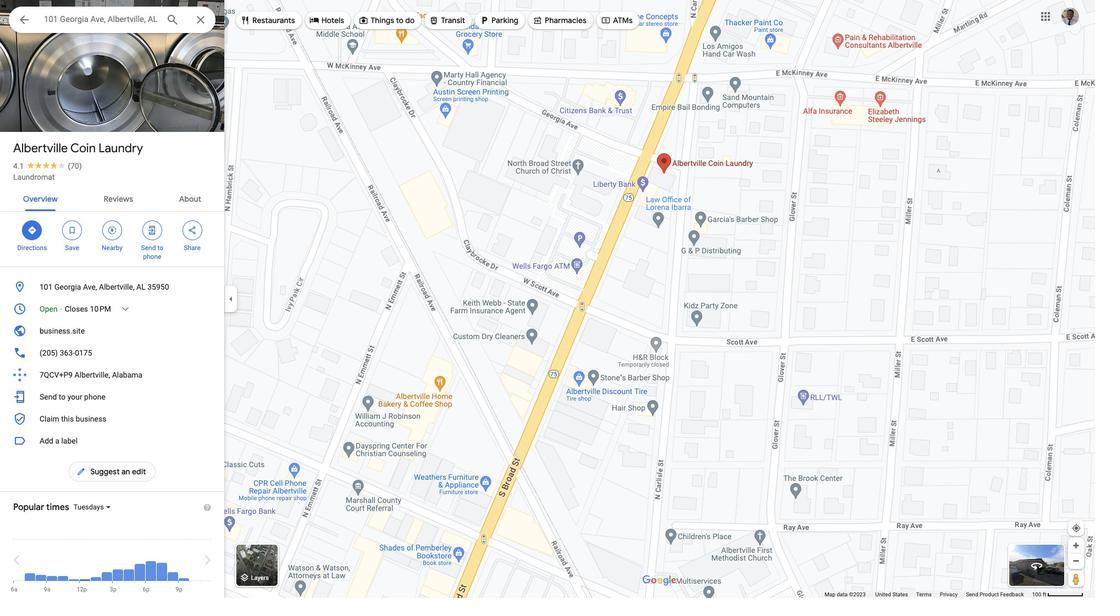 Task type: locate. For each thing, give the bounding box(es) containing it.
send inside send to your phone button
[[40, 393, 57, 401]]

3% busy at 11 am. image right 12% busy at 10 am. icon
[[68, 579, 79, 581]]


[[479, 14, 489, 26]]

0 horizontal spatial to
[[59, 393, 66, 401]]

1 28% busy at 4 pm. image from the top
[[123, 542, 134, 581]]

albertville, up show open hours for the week image
[[99, 283, 134, 291]]

1 horizontal spatial send
[[141, 244, 156, 252]]

 hotels
[[309, 14, 344, 26]]

send inside send to phone
[[141, 244, 156, 252]]

none field inside 101 georgia ave, albertville, al 35950 field
[[44, 13, 157, 26]]

privacy
[[940, 592, 958, 598]]


[[187, 224, 197, 236]]

2 vertical spatial send
[[966, 592, 978, 598]]

0 horizontal spatial send
[[40, 393, 57, 401]]

collapse side panel image
[[225, 293, 237, 305]]

albertville coin laundry main content
[[0, 0, 224, 598]]

1 horizontal spatial to
[[157, 244, 163, 252]]

edit
[[132, 467, 146, 477]]

1 vertical spatial phone
[[84, 393, 105, 401]]

send to your phone
[[40, 393, 105, 401]]


[[601, 14, 611, 26]]

101 georgia ave, albertville, al 35950 button
[[0, 276, 224, 298]]

3p
[[110, 586, 116, 593]]

to left share
[[157, 244, 163, 252]]

privacy button
[[940, 591, 958, 598]]

send up the claim
[[40, 393, 57, 401]]

10 pm
[[90, 305, 111, 313]]

21% busy at 2 pm. image right 3% busy at 12 pm. image
[[101, 542, 112, 581]]

0 vertical spatial albertville,
[[99, 283, 134, 291]]

to left your
[[59, 393, 66, 401]]

(205)
[[40, 349, 58, 357]]

albertville, inside button
[[99, 283, 134, 291]]

claim this business
[[40, 414, 106, 423]]

footer inside "google maps" element
[[825, 591, 1032, 598]]

about
[[179, 194, 201, 204]]

28% busy at 4 pm. image left 43% busy at 5 pm. icon
[[123, 570, 134, 581]]

albertville,
[[99, 283, 134, 291], [75, 371, 110, 379]]


[[27, 224, 37, 236]]

21% busy at 2 pm. image up 3p
[[101, 572, 112, 581]]

phone right your
[[84, 393, 105, 401]]

do
[[405, 15, 415, 25]]

hours image
[[13, 302, 26, 316]]


[[359, 14, 368, 26]]

21% busy at 8 pm. image
[[167, 542, 178, 581]]

0 vertical spatial send
[[141, 244, 156, 252]]

send inside send product feedback button
[[966, 592, 978, 598]]

send for send product feedback
[[966, 592, 978, 598]]

information for albertville coin laundry region
[[0, 276, 224, 430]]

None field
[[44, 13, 157, 26]]

3% busy at 11 am. image right 12% busy at 10 am. image
[[68, 542, 79, 581]]

map data ©2023
[[825, 592, 867, 598]]

13
[[28, 109, 38, 119]]

an
[[121, 467, 130, 477]]

43% busy at 5 pm. image
[[134, 564, 145, 581]]

send to your phone button
[[0, 386, 224, 408]]

to inside button
[[59, 393, 66, 401]]

closes
[[65, 305, 88, 313]]

photo of albertville coin laundry image
[[0, 0, 224, 215]]

13 photos
[[28, 109, 67, 119]]

feedback
[[1000, 592, 1024, 598]]

send
[[141, 244, 156, 252], [40, 393, 57, 401], [966, 592, 978, 598]]

send left product
[[966, 592, 978, 598]]

0 vertical spatial phone
[[143, 253, 161, 261]]

business
[[76, 414, 106, 423]]

0% busy at 6 am. image
[[11, 542, 24, 593]]

a
[[55, 436, 59, 445]]

2 horizontal spatial to
[[396, 15, 404, 25]]

7qcv+p9 albertville, alabama
[[40, 371, 142, 379]]

share
[[184, 244, 201, 252]]

times
[[46, 502, 69, 513]]

business.site link
[[0, 320, 224, 342]]

1 vertical spatial send
[[40, 393, 57, 401]]

send product feedback button
[[966, 591, 1024, 598]]

1 horizontal spatial phone
[[143, 253, 161, 261]]

9a
[[44, 586, 50, 593]]

0 vertical spatial to
[[396, 15, 404, 25]]

hotels
[[321, 15, 344, 25]]

2 horizontal spatial send
[[966, 592, 978, 598]]

reviews
[[104, 194, 133, 204]]

28% busy at 4 pm. image
[[123, 542, 134, 581], [123, 570, 134, 581]]

al
[[136, 283, 146, 291]]

1 vertical spatial to
[[157, 244, 163, 252]]

13 photos button
[[8, 104, 72, 124]]

7qcv+p9 albertville, alabama button
[[0, 364, 224, 386]]

18% busy at 7 am. image
[[24, 574, 35, 581]]

tuesdays
[[74, 503, 104, 511]]

zoom in image
[[1072, 541, 1080, 550]]

to
[[396, 15, 404, 25], [157, 244, 163, 252], [59, 393, 66, 401]]

overview
[[23, 194, 58, 204]]

open
[[40, 305, 58, 313]]

footer
[[825, 591, 1032, 598]]

phone inside send to phone
[[143, 253, 161, 261]]

15% busy at 8 am. image
[[35, 542, 46, 581], [35, 575, 46, 581]]

101 georgia ave, albertville, al 35950
[[40, 283, 169, 291]]

footer containing map data ©2023
[[825, 591, 1032, 598]]

0 horizontal spatial phone
[[84, 393, 105, 401]]

to inside send to phone
[[157, 244, 163, 252]]

pharmacies
[[545, 15, 587, 25]]

united states button
[[875, 591, 908, 598]]

tab list
[[0, 185, 224, 211]]

to left do
[[396, 15, 404, 25]]

tab list containing overview
[[0, 185, 224, 211]]

phone
[[143, 253, 161, 261], [84, 393, 105, 401]]

claim
[[40, 414, 59, 423]]

 parking
[[479, 14, 518, 26]]

send to phone
[[141, 244, 163, 261]]

actions for albertville coin laundry region
[[0, 212, 224, 267]]

to for send to your phone
[[59, 393, 66, 401]]

15% busy at 8 am. image right 18% busy at 7 am. icon
[[35, 575, 46, 581]]

street view image
[[1030, 559, 1043, 572]]

101
[[40, 283, 53, 291]]

 transit
[[429, 14, 465, 26]]

2 vertical spatial to
[[59, 393, 66, 401]]

28% busy at 4 pm. image left 43% busy at 5 pm. image
[[123, 542, 134, 581]]

united
[[875, 592, 891, 598]]


[[76, 466, 86, 478]]

9% busy at 1 pm. image
[[90, 542, 101, 581], [90, 577, 101, 581]]

12% busy at 10 am. image
[[57, 542, 68, 581]]

albertville, inside button
[[75, 371, 110, 379]]

to for send to phone
[[157, 244, 163, 252]]

3% busy at 11 am. image
[[68, 542, 79, 581], [68, 579, 79, 581]]

laundromat
[[13, 173, 55, 181]]

1 vertical spatial albertville,
[[75, 371, 110, 379]]

send down 
[[141, 244, 156, 252]]

2 9% busy at 1 pm. image from the top
[[90, 577, 101, 581]]

phone down 
[[143, 253, 161, 261]]

data
[[837, 592, 848, 598]]

0% busy at 10 pm. image
[[189, 542, 200, 581]]

albertville, down 0175
[[75, 371, 110, 379]]

send for send to your phone
[[40, 393, 57, 401]]

alabama
[[112, 371, 142, 379]]

overview button
[[14, 185, 67, 211]]

3% busy at 12 pm. image
[[77, 542, 90, 593]]

2 15% busy at 8 am. image from the top
[[35, 575, 46, 581]]

15% busy at 8 am. image right 18% busy at 7 am. image
[[35, 542, 46, 581]]


[[240, 14, 250, 26]]

21% busy at 2 pm. image
[[101, 542, 112, 581], [101, 572, 112, 581]]

show open hours for the week image
[[120, 304, 130, 314]]

add a label button
[[0, 430, 224, 452]]



Task type: vqa. For each thing, say whether or not it's contained in the screenshot.
"12% BUSY AT 10 AM." image
yes



Task type: describe. For each thing, give the bounding box(es) containing it.
restaurants
[[252, 15, 295, 25]]

albertville
[[13, 141, 68, 156]]

albertville coin laundry
[[13, 141, 143, 156]]

laundromat button
[[13, 172, 55, 183]]

21% busy at 8 pm. image
[[167, 572, 178, 581]]


[[18, 12, 31, 27]]

6p
[[143, 586, 149, 593]]

1 9% busy at 1 pm. image from the top
[[90, 542, 101, 581]]

show street view coverage image
[[1068, 571, 1084, 587]]

parking
[[492, 15, 518, 25]]

12% busy at 9 am. image
[[44, 542, 57, 593]]

50% busy at 6 pm. image
[[143, 542, 156, 593]]

your
[[67, 393, 82, 401]]

nearby
[[102, 244, 123, 252]]

about button
[[170, 185, 210, 211]]

1 21% busy at 2 pm. image from the top
[[101, 542, 112, 581]]

18% busy at 7 am. image
[[24, 542, 35, 581]]

 things to do
[[359, 14, 415, 26]]

0175
[[75, 349, 92, 357]]

label
[[61, 436, 78, 445]]

add a label
[[40, 436, 78, 445]]

6a
[[11, 586, 17, 593]]

to inside ' things to do'
[[396, 15, 404, 25]]

6% busy at 9 pm. image
[[176, 542, 189, 593]]

popular times at albertville coin laundry region
[[0, 492, 224, 593]]

12% busy at 10 am. image
[[57, 576, 68, 581]]


[[67, 224, 77, 236]]

©2023
[[849, 592, 866, 598]]

add
[[40, 436, 53, 445]]

phone inside button
[[84, 393, 105, 401]]

coin
[[70, 141, 96, 156]]

google account: leeland pitt  
(leeland.pitt@adept.ai) image
[[1062, 7, 1079, 25]]

363-
[[60, 349, 75, 357]]

laundry
[[99, 141, 143, 156]]

1 3% busy at 11 am. image from the top
[[68, 542, 79, 581]]

this
[[61, 414, 74, 423]]

 suggest an edit
[[76, 466, 146, 478]]

save
[[65, 244, 79, 252]]

12p
[[77, 586, 87, 593]]

 button
[[9, 7, 40, 35]]

2 28% busy at 4 pm. image from the top
[[123, 570, 134, 581]]

70 reviews element
[[68, 162, 82, 170]]

(205) 363-0175 button
[[0, 342, 224, 364]]

 atms
[[601, 14, 633, 26]]

zoom out image
[[1072, 557, 1080, 565]]

map
[[825, 592, 835, 598]]

(70)
[[68, 162, 82, 170]]

 restaurants
[[240, 14, 295, 26]]

layers
[[251, 575, 269, 582]]

1 15% busy at 8 am. image from the top
[[35, 542, 46, 581]]

43% busy at 5 pm. image
[[134, 542, 145, 581]]

google maps element
[[0, 0, 1095, 598]]

send product feedback
[[966, 592, 1024, 598]]

2 3% busy at 11 am. image from the top
[[68, 579, 79, 581]]

terms
[[916, 592, 932, 598]]

ft
[[1043, 592, 1046, 598]]

directions
[[17, 244, 47, 252]]

28% busy at 3 pm. image
[[110, 542, 123, 593]]

ave,
[[83, 283, 97, 291]]

open ⋅ closes 10 pm
[[40, 305, 111, 313]]

photos
[[40, 109, 67, 119]]

popular times
[[13, 502, 69, 513]]

tuesdays option
[[74, 503, 106, 511]]

reviews button
[[95, 185, 142, 211]]


[[107, 224, 117, 236]]

100 ft
[[1032, 592, 1046, 598]]

popular
[[13, 502, 44, 513]]

atms
[[613, 15, 633, 25]]

terms button
[[916, 591, 932, 598]]

show your location image
[[1071, 523, 1081, 533]]

transit
[[441, 15, 465, 25]]

things
[[371, 15, 394, 25]]

suggest
[[90, 467, 120, 477]]

7qcv+p9
[[40, 371, 73, 379]]

 pharmacies
[[533, 14, 587, 26]]

tab list inside "google maps" element
[[0, 185, 224, 211]]

2 21% busy at 2 pm. image from the top
[[101, 572, 112, 581]]

4.1 stars image
[[24, 162, 68, 169]]


[[147, 224, 157, 236]]

46% busy at 7 pm. image
[[156, 542, 167, 581]]

⋅
[[59, 305, 63, 313]]


[[309, 14, 319, 26]]

georgia
[[54, 283, 81, 291]]

united states
[[875, 592, 908, 598]]

claim this business link
[[0, 408, 224, 430]]


[[533, 14, 543, 26]]

product
[[980, 592, 999, 598]]

send for send to phone
[[141, 244, 156, 252]]

0% busy at 11 pm. image
[[200, 542, 211, 581]]

100
[[1032, 592, 1041, 598]]

46% busy at 7 pm. image
[[156, 563, 167, 581]]

101 Georgia Ave, Albertville, AL 35950 field
[[9, 7, 215, 33]]

100 ft button
[[1032, 592, 1084, 598]]

(205) 363-0175
[[40, 349, 92, 357]]

35950
[[147, 283, 169, 291]]

 search field
[[9, 7, 215, 35]]

9p
[[176, 586, 182, 593]]



